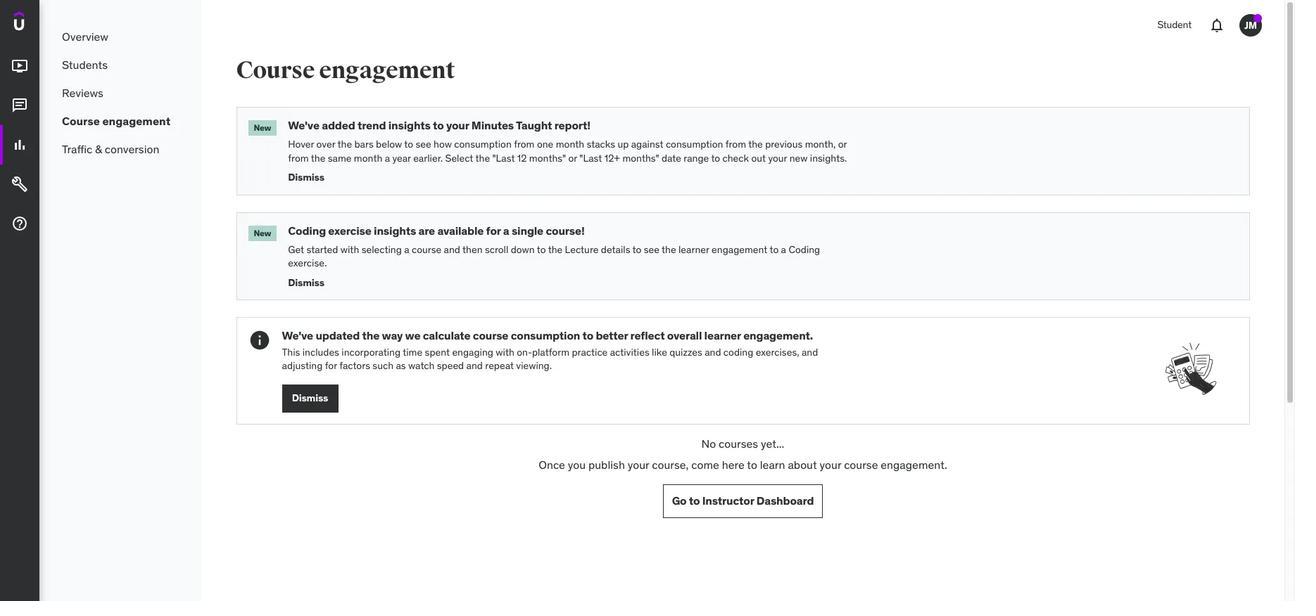 Task type: describe. For each thing, give the bounding box(es) containing it.
new for we've
[[254, 123, 271, 133]]

the up out
[[749, 138, 763, 151]]

watch
[[408, 360, 435, 373]]

updated
[[316, 329, 360, 343]]

to inside the we've updated the way we calculate course consumption to better reflect overall learner engagement. this includes incorporating time spent engaging with on-platform practice activities like quizzes and coding exercises, and adjusting for factors such as watch speed and repeat viewing.
[[583, 329, 594, 343]]

and inside coding exercise insights are available for a single course! get started with selecting a course and then scroll down to the lecture details to see the learner engagement to a coding exercise. dismiss
[[444, 244, 460, 256]]

stacks
[[587, 138, 615, 151]]

are
[[419, 224, 435, 238]]

course,
[[652, 458, 689, 473]]

2 months" from the left
[[623, 152, 659, 165]]

students
[[62, 58, 108, 72]]

learn
[[760, 458, 785, 473]]

1 horizontal spatial course engagement
[[236, 56, 455, 85]]

once
[[539, 458, 565, 473]]

and down engaging
[[467, 360, 483, 373]]

new
[[790, 152, 808, 165]]

learner inside the we've updated the way we calculate course consumption to better reflect overall learner engagement. this includes incorporating time spent engaging with on-platform practice activities like quizzes and coding exercises, and adjusting for factors such as watch speed and repeat viewing.
[[705, 329, 741, 343]]

see inside coding exercise insights are available for a single course! get started with selecting a course and then scroll down to the lecture details to see the learner engagement to a coding exercise. dismiss
[[644, 244, 660, 256]]

with inside coding exercise insights are available for a single course! get started with selecting a course and then scroll down to the lecture details to see the learner engagement to a coding exercise. dismiss
[[341, 244, 359, 256]]

your right about
[[820, 458, 842, 473]]

way
[[382, 329, 403, 343]]

your right publish
[[628, 458, 649, 473]]

no courses yet...
[[702, 437, 785, 451]]

we've for updated
[[282, 329, 313, 343]]

2 horizontal spatial from
[[726, 138, 746, 151]]

your down previous
[[768, 152, 787, 165]]

and right "exercises,"
[[802, 346, 818, 359]]

for inside coding exercise insights are available for a single course! get started with selecting a course and then scroll down to the lecture details to see the learner engagement to a coding exercise. dismiss
[[486, 224, 501, 238]]

against
[[631, 138, 664, 151]]

report!
[[555, 118, 591, 132]]

overall
[[667, 329, 702, 343]]

4 medium image from the top
[[11, 216, 28, 232]]

minutes
[[472, 118, 514, 132]]

instructor
[[702, 494, 754, 508]]

&
[[95, 142, 102, 156]]

yet...
[[761, 437, 785, 451]]

available
[[438, 224, 484, 238]]

traffic & conversion
[[62, 142, 159, 156]]

jm
[[1245, 19, 1257, 31]]

0 horizontal spatial or
[[568, 152, 577, 165]]

time
[[403, 346, 423, 359]]

1 medium image from the top
[[11, 58, 28, 75]]

about
[[788, 458, 817, 473]]

course inside coding exercise insights are available for a single course! get started with selecting a course and then scroll down to the lecture details to see the learner engagement to a coding exercise. dismiss
[[412, 244, 442, 256]]

added
[[322, 118, 355, 132]]

get
[[288, 244, 304, 256]]

insights inside we've added trend insights to your minutes taught report! hover over the bars below to see how consumption from one month stacks up against consumption from the previous month, or from the same month a year earlier. select the "last 12 months" or "last 12+ months" date range to check out your new insights. dismiss
[[388, 118, 431, 132]]

traffic
[[62, 142, 92, 156]]

2 vertical spatial dismiss button
[[282, 385, 338, 413]]

student
[[1158, 18, 1192, 31]]

this
[[282, 346, 300, 359]]

see inside we've added trend insights to your minutes taught report! hover over the bars below to see how consumption from one month stacks up against consumption from the previous month, or from the same month a year earlier. select the "last 12 months" or "last 12+ months" date range to check out your new insights. dismiss
[[416, 138, 431, 151]]

1 horizontal spatial engagement.
[[881, 458, 948, 473]]

range
[[684, 152, 709, 165]]

medium image
[[11, 176, 28, 193]]

trend
[[358, 118, 386, 132]]

go to instructor dashboard
[[672, 494, 814, 508]]

select
[[445, 152, 473, 165]]

the down over
[[311, 152, 326, 165]]

dismiss inside we've added trend insights to your minutes taught report! hover over the bars below to see how consumption from one month stacks up against consumption from the previous month, or from the same month a year earlier. select the "last 12 months" or "last 12+ months" date range to check out your new insights. dismiss
[[288, 171, 324, 184]]

spent
[[425, 346, 450, 359]]

insights.
[[810, 152, 847, 165]]

come
[[692, 458, 719, 473]]

reviews link
[[39, 79, 201, 107]]

12
[[517, 152, 527, 165]]

below
[[376, 138, 402, 151]]

consumption inside the we've updated the way we calculate course consumption to better reflect overall learner engagement. this includes incorporating time spent engaging with on-platform practice activities like quizzes and coding exercises, and adjusting for factors such as watch speed and repeat viewing.
[[511, 329, 580, 343]]

1 horizontal spatial coding
[[789, 244, 820, 256]]

as
[[396, 360, 406, 373]]

here
[[722, 458, 745, 473]]

exercises,
[[756, 346, 800, 359]]

check
[[723, 152, 749, 165]]

dismiss inside coding exercise insights are available for a single course! get started with selecting a course and then scroll down to the lecture details to see the learner engagement to a coding exercise. dismiss
[[288, 276, 324, 289]]

taught
[[516, 118, 552, 132]]

factors
[[340, 360, 370, 373]]

no
[[702, 437, 716, 451]]

jm link
[[1234, 8, 1268, 42]]

0 horizontal spatial month
[[354, 152, 383, 165]]

we've added trend insights to your minutes taught report! hover over the bars below to see how consumption from one month stacks up against consumption from the previous month, or from the same month a year earlier. select the "last 12 months" or "last 12+ months" date range to check out your new insights. dismiss
[[288, 118, 847, 184]]

we've for added
[[288, 118, 320, 132]]

student link
[[1149, 8, 1200, 42]]

down
[[511, 244, 535, 256]]

single
[[512, 224, 544, 238]]

scroll
[[485, 244, 509, 256]]

platform
[[532, 346, 570, 359]]

your up the 'how'
[[446, 118, 469, 132]]

go
[[672, 494, 687, 508]]

how
[[434, 138, 452, 151]]

2 "last from the left
[[580, 152, 602, 165]]

with inside the we've updated the way we calculate course consumption to better reflect overall learner engagement. this includes incorporating time spent engaging with on-platform practice activities like quizzes and coding exercises, and adjusting for factors such as watch speed and repeat viewing.
[[496, 346, 515, 359]]

a inside we've added trend insights to your minutes taught report! hover over the bars below to see how consumption from one month stacks up against consumption from the previous month, or from the same month a year earlier. select the "last 12 months" or "last 12+ months" date range to check out your new insights. dismiss
[[385, 152, 390, 165]]

reflect
[[631, 329, 665, 343]]

earlier.
[[413, 152, 443, 165]]

course inside the we've updated the way we calculate course consumption to better reflect overall learner engagement. this includes incorporating time spent engaging with on-platform practice activities like quizzes and coding exercises, and adjusting for factors such as watch speed and repeat viewing.
[[473, 329, 509, 343]]

out
[[752, 152, 766, 165]]



Task type: locate. For each thing, give the bounding box(es) containing it.
0 horizontal spatial months"
[[529, 152, 566, 165]]

1 vertical spatial insights
[[374, 224, 416, 238]]

0 horizontal spatial with
[[341, 244, 359, 256]]

repeat
[[485, 360, 514, 373]]

1 vertical spatial dismiss button
[[288, 271, 1238, 289]]

dismiss down hover
[[288, 171, 324, 184]]

dismiss down the adjusting at the left bottom
[[292, 392, 328, 405]]

"last down stacks
[[580, 152, 602, 165]]

for up "scroll"
[[486, 224, 501, 238]]

course!
[[546, 224, 585, 238]]

with up repeat
[[496, 346, 515, 359]]

course
[[236, 56, 315, 85], [62, 114, 100, 128]]

1 "last from the left
[[492, 152, 515, 165]]

dismiss down exercise.
[[288, 276, 324, 289]]

1 vertical spatial with
[[496, 346, 515, 359]]

from
[[514, 138, 535, 151], [726, 138, 746, 151], [288, 152, 309, 165]]

the down course!
[[548, 244, 563, 256]]

1 vertical spatial month
[[354, 152, 383, 165]]

0 vertical spatial new
[[254, 123, 271, 133]]

coding exercise insights are available for a single course! get started with selecting a course and then scroll down to the lecture details to see the learner engagement to a coding exercise. dismiss
[[288, 224, 820, 289]]

3 medium image from the top
[[11, 137, 28, 154]]

medium image
[[11, 58, 28, 75], [11, 97, 28, 114], [11, 137, 28, 154], [11, 216, 28, 232]]

0 vertical spatial for
[[486, 224, 501, 238]]

up
[[618, 138, 629, 151]]

udemy image
[[14, 11, 78, 35]]

the
[[338, 138, 352, 151], [749, 138, 763, 151], [311, 152, 326, 165], [476, 152, 490, 165], [548, 244, 563, 256], [662, 244, 676, 256], [362, 329, 380, 343]]

1 horizontal spatial with
[[496, 346, 515, 359]]

overview link
[[39, 23, 201, 51]]

incorporating
[[342, 346, 401, 359]]

dashboard
[[757, 494, 814, 508]]

or up insights.
[[838, 138, 847, 151]]

your
[[446, 118, 469, 132], [768, 152, 787, 165], [628, 458, 649, 473], [820, 458, 842, 473]]

0 horizontal spatial "last
[[492, 152, 515, 165]]

like
[[652, 346, 667, 359]]

speed
[[437, 360, 464, 373]]

0 vertical spatial course
[[236, 56, 315, 85]]

the up same
[[338, 138, 352, 151]]

we've
[[288, 118, 320, 132], [282, 329, 313, 343]]

insights up selecting
[[374, 224, 416, 238]]

1 horizontal spatial see
[[644, 244, 660, 256]]

bars
[[354, 138, 374, 151]]

started
[[307, 244, 338, 256]]

0 horizontal spatial coding
[[288, 224, 326, 238]]

previous
[[765, 138, 803, 151]]

engagement inside coding exercise insights are available for a single course! get started with selecting a course and then scroll down to the lecture details to see the learner engagement to a coding exercise. dismiss
[[712, 244, 768, 256]]

notifications image
[[1209, 17, 1226, 34]]

one
[[537, 138, 554, 151]]

2 horizontal spatial course
[[844, 458, 878, 473]]

we've up hover
[[288, 118, 320, 132]]

dismiss button
[[288, 166, 1238, 184], [288, 271, 1238, 289], [282, 385, 338, 413]]

1 horizontal spatial or
[[838, 138, 847, 151]]

2 medium image from the top
[[11, 97, 28, 114]]

1 horizontal spatial engagement
[[319, 56, 455, 85]]

course up engaging
[[473, 329, 509, 343]]

then
[[463, 244, 483, 256]]

1 vertical spatial course
[[473, 329, 509, 343]]

0 horizontal spatial engagement.
[[744, 329, 813, 343]]

course engagement down reviews link
[[62, 114, 170, 128]]

from up 12 on the left
[[514, 138, 535, 151]]

on-
[[517, 346, 532, 359]]

months"
[[529, 152, 566, 165], [623, 152, 659, 165]]

0 horizontal spatial engagement
[[102, 114, 170, 128]]

traffic & conversion link
[[39, 135, 201, 163]]

1 new from the top
[[254, 123, 271, 133]]

course right about
[[844, 458, 878, 473]]

medium image left the reviews
[[11, 97, 28, 114]]

once you publish your course, come here to learn about your course engagement.
[[539, 458, 948, 473]]

1 vertical spatial or
[[568, 152, 577, 165]]

course down are
[[412, 244, 442, 256]]

learner inside coding exercise insights are available for a single course! get started with selecting a course and then scroll down to the lecture details to see the learner engagement to a coding exercise. dismiss
[[679, 244, 710, 256]]

insights up "below"
[[388, 118, 431, 132]]

0 vertical spatial or
[[838, 138, 847, 151]]

course engagement up added
[[236, 56, 455, 85]]

the right select
[[476, 152, 490, 165]]

2 horizontal spatial engagement
[[712, 244, 768, 256]]

for
[[486, 224, 501, 238], [325, 360, 337, 373]]

2 vertical spatial course
[[844, 458, 878, 473]]

go to instructor dashboard link
[[663, 485, 823, 519]]

1 months" from the left
[[529, 152, 566, 165]]

details
[[601, 244, 630, 256]]

conversion
[[105, 142, 159, 156]]

for inside the we've updated the way we calculate course consumption to better reflect overall learner engagement. this includes incorporating time spent engaging with on-platform practice activities like quizzes and coding exercises, and adjusting for factors such as watch speed and repeat viewing.
[[325, 360, 337, 373]]

exercise
[[328, 224, 372, 238]]

insights inside coding exercise insights are available for a single course! get started with selecting a course and then scroll down to the lecture details to see the learner engagement to a coding exercise. dismiss
[[374, 224, 416, 238]]

dismiss button for report!
[[288, 166, 1238, 184]]

consumption up range
[[666, 138, 723, 151]]

engagement
[[319, 56, 455, 85], [102, 114, 170, 128], [712, 244, 768, 256]]

0 horizontal spatial from
[[288, 152, 309, 165]]

1 horizontal spatial from
[[514, 138, 535, 151]]

includes
[[303, 346, 339, 359]]

1 horizontal spatial for
[[486, 224, 501, 238]]

0 horizontal spatial course engagement
[[62, 114, 170, 128]]

0 vertical spatial course engagement
[[236, 56, 455, 85]]

the right details
[[662, 244, 676, 256]]

coding
[[724, 346, 754, 359]]

1 horizontal spatial "last
[[580, 152, 602, 165]]

1 vertical spatial course
[[62, 114, 100, 128]]

calculate
[[423, 329, 471, 343]]

we've inside the we've updated the way we calculate course consumption to better reflect overall learner engagement. this includes incorporating time spent engaging with on-platform practice activities like quizzes and coding exercises, and adjusting for factors such as watch speed and repeat viewing.
[[282, 329, 313, 343]]

with down 'exercise'
[[341, 244, 359, 256]]

and left then
[[444, 244, 460, 256]]

1 vertical spatial course engagement
[[62, 114, 170, 128]]

the inside the we've updated the way we calculate course consumption to better reflect overall learner engagement. this includes incorporating time spent engaging with on-platform practice activities like quizzes and coding exercises, and adjusting for factors such as watch speed and repeat viewing.
[[362, 329, 380, 343]]

new for coding
[[254, 228, 271, 238]]

you
[[568, 458, 586, 473]]

0 horizontal spatial course
[[62, 114, 100, 128]]

month down report!
[[556, 138, 584, 151]]

activities
[[610, 346, 650, 359]]

months" down one
[[529, 152, 566, 165]]

0 vertical spatial we've
[[288, 118, 320, 132]]

month down bars
[[354, 152, 383, 165]]

year
[[392, 152, 411, 165]]

from up check
[[726, 138, 746, 151]]

0 vertical spatial engagement
[[319, 56, 455, 85]]

exercise.
[[288, 257, 327, 270]]

1 vertical spatial we've
[[282, 329, 313, 343]]

coding
[[288, 224, 326, 238], [789, 244, 820, 256]]

selecting
[[362, 244, 402, 256]]

we've up this at bottom left
[[282, 329, 313, 343]]

we
[[405, 329, 421, 343]]

better
[[596, 329, 628, 343]]

1 horizontal spatial months"
[[623, 152, 659, 165]]

0 horizontal spatial see
[[416, 138, 431, 151]]

viewing.
[[516, 360, 552, 373]]

month,
[[805, 138, 836, 151]]

lecture
[[565, 244, 599, 256]]

learner
[[679, 244, 710, 256], [705, 329, 741, 343]]

you have alerts image
[[1254, 14, 1262, 23]]

12+
[[605, 152, 620, 165]]

for down includes
[[325, 360, 337, 373]]

course engagement
[[236, 56, 455, 85], [62, 114, 170, 128]]

consumption up the platform at bottom
[[511, 329, 580, 343]]

and left coding
[[705, 346, 721, 359]]

"last left 12 on the left
[[492, 152, 515, 165]]

from down hover
[[288, 152, 309, 165]]

0 vertical spatial with
[[341, 244, 359, 256]]

or down report!
[[568, 152, 577, 165]]

1 horizontal spatial month
[[556, 138, 584, 151]]

1 vertical spatial learner
[[705, 329, 741, 343]]

medium image down medium icon
[[11, 216, 28, 232]]

1 vertical spatial engagement
[[102, 114, 170, 128]]

0 vertical spatial insights
[[388, 118, 431, 132]]

course engagement link
[[39, 107, 201, 135]]

dismiss button for course!
[[288, 271, 1238, 289]]

1 horizontal spatial course
[[236, 56, 315, 85]]

1 vertical spatial engagement.
[[881, 458, 948, 473]]

students link
[[39, 51, 201, 79]]

1 vertical spatial coding
[[789, 244, 820, 256]]

month
[[556, 138, 584, 151], [354, 152, 383, 165]]

adjusting
[[282, 360, 323, 373]]

consumption
[[454, 138, 512, 151], [666, 138, 723, 151], [511, 329, 580, 343]]

see up earlier.
[[416, 138, 431, 151]]

0 vertical spatial dismiss
[[288, 171, 324, 184]]

reviews
[[62, 86, 103, 100]]

2 vertical spatial dismiss
[[292, 392, 328, 405]]

1 vertical spatial see
[[644, 244, 660, 256]]

0 vertical spatial engagement.
[[744, 329, 813, 343]]

insights
[[388, 118, 431, 132], [374, 224, 416, 238]]

0 horizontal spatial for
[[325, 360, 337, 373]]

engagement. inside the we've updated the way we calculate course consumption to better reflect overall learner engagement. this includes incorporating time spent engaging with on-platform practice activities like quizzes and coding exercises, and adjusting for factors such as watch speed and repeat viewing.
[[744, 329, 813, 343]]

overview
[[62, 29, 108, 44]]

courses
[[719, 437, 758, 451]]

the up incorporating in the bottom of the page
[[362, 329, 380, 343]]

publish
[[589, 458, 625, 473]]

we've updated the way we calculate course consumption to better reflect overall learner engagement. this includes incorporating time spent engaging with on-platform practice activities like quizzes and coding exercises, and adjusting for factors such as watch speed and repeat viewing.
[[282, 329, 818, 373]]

0 vertical spatial see
[[416, 138, 431, 151]]

"last
[[492, 152, 515, 165], [580, 152, 602, 165]]

1 vertical spatial new
[[254, 228, 271, 238]]

we've inside we've added trend insights to your minutes taught report! hover over the bars below to see how consumption from one month stacks up against consumption from the previous month, or from the same month a year earlier. select the "last 12 months" or "last 12+ months" date range to check out your new insights. dismiss
[[288, 118, 320, 132]]

0 vertical spatial dismiss button
[[288, 166, 1238, 184]]

0 vertical spatial month
[[556, 138, 584, 151]]

0 vertical spatial coding
[[288, 224, 326, 238]]

medium image down udemy image on the top of page
[[11, 58, 28, 75]]

0 vertical spatial course
[[412, 244, 442, 256]]

date
[[662, 152, 682, 165]]

0 horizontal spatial course
[[412, 244, 442, 256]]

1 horizontal spatial course
[[473, 329, 509, 343]]

1 vertical spatial for
[[325, 360, 337, 373]]

0 vertical spatial learner
[[679, 244, 710, 256]]

2 new from the top
[[254, 228, 271, 238]]

see right details
[[644, 244, 660, 256]]

engaging
[[452, 346, 494, 359]]

hover
[[288, 138, 314, 151]]

course
[[412, 244, 442, 256], [473, 329, 509, 343], [844, 458, 878, 473]]

same
[[328, 152, 352, 165]]

practice
[[572, 346, 608, 359]]

consumption down 'minutes'
[[454, 138, 512, 151]]

1 vertical spatial dismiss
[[288, 276, 324, 289]]

such
[[373, 360, 394, 373]]

months" down against
[[623, 152, 659, 165]]

medium image up medium icon
[[11, 137, 28, 154]]

2 vertical spatial engagement
[[712, 244, 768, 256]]



Task type: vqa. For each thing, say whether or not it's contained in the screenshot.
Select
yes



